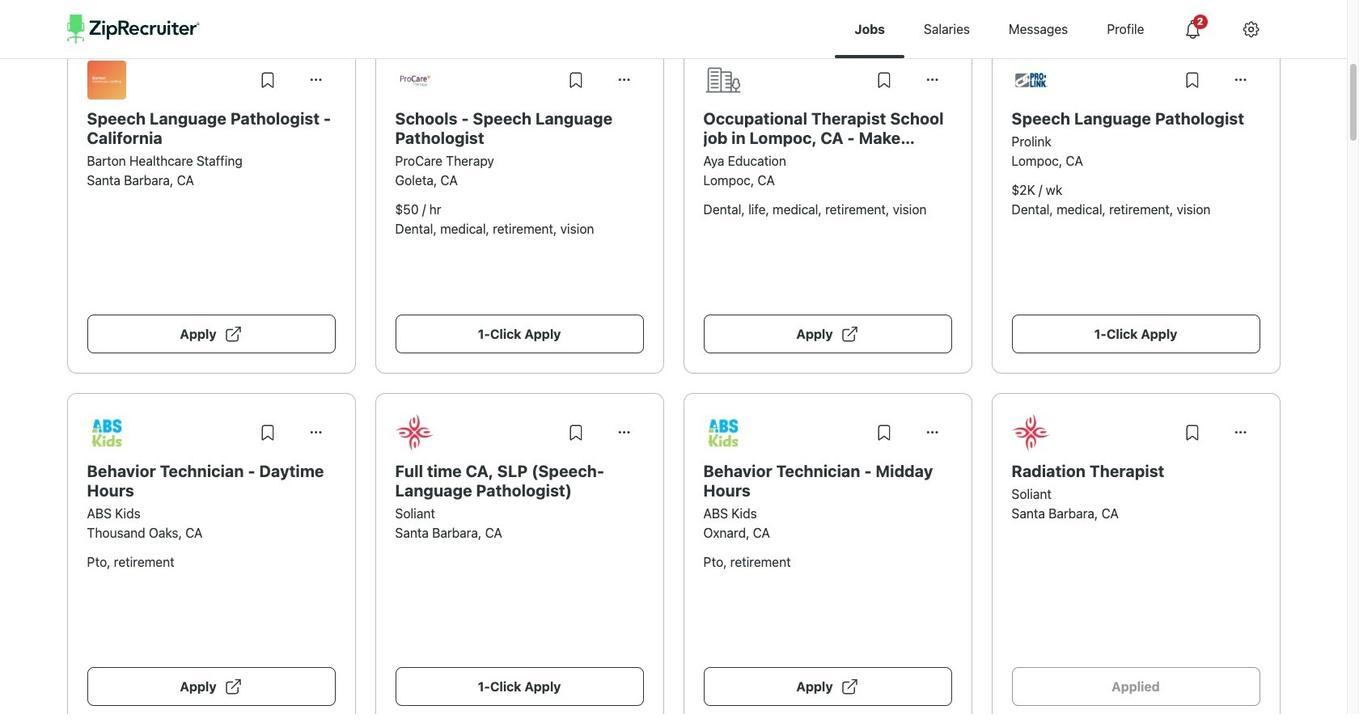 Task type: describe. For each thing, give the bounding box(es) containing it.
behavior technician - midday hours element
[[704, 462, 952, 501]]

full time ca, slp (speech-language pathologist) image
[[395, 414, 434, 452]]

behavior technician - daytime hours image
[[87, 414, 126, 452]]

save job for later image for the occupational therapist school job in lompoc, ca - make $2,294 - $2,473/week element
[[875, 70, 894, 90]]

speech language pathologist element
[[1012, 109, 1261, 129]]

save job for later image for the schools - speech language pathologist "element"
[[566, 70, 586, 90]]

ziprecruiter image
[[67, 15, 200, 44]]

save job for later image for full time ca, slp (speech-language pathologist) "element"
[[566, 423, 586, 443]]



Task type: locate. For each thing, give the bounding box(es) containing it.
radiation therapist element
[[1012, 462, 1261, 482]]

full time ca, slp (speech-language pathologist) element
[[395, 462, 644, 501]]

schools - speech language pathologist image
[[395, 61, 434, 100]]

save job for later image up the speech language pathologist - california element
[[258, 70, 277, 90]]

save job for later image up the occupational therapist school job in lompoc, ca - make $2,294 - $2,473/week element
[[875, 70, 894, 90]]

save job for later image up speech language pathologist element
[[1183, 70, 1202, 90]]

speech language pathologist image
[[1012, 61, 1051, 100]]

save job for later image for behavior technician - midday hours element
[[875, 423, 894, 443]]

save job for later image for radiation therapist element
[[1183, 423, 1202, 443]]

save job for later image up behavior technician - daytime hours element
[[258, 423, 277, 443]]

schools - speech language pathologist element
[[395, 109, 644, 148]]

1 horizontal spatial save job for later image
[[1183, 423, 1202, 443]]

occupational therapist school job in lompoc, ca - make $2,294 - $2,473/week element
[[704, 109, 952, 148]]

save job for later image for speech language pathologist element
[[1183, 70, 1202, 90]]

0 horizontal spatial save job for later image
[[875, 70, 894, 90]]

None button
[[297, 61, 335, 100], [605, 61, 644, 100], [913, 61, 952, 100], [1222, 61, 1261, 100], [297, 414, 335, 452], [605, 414, 644, 452], [913, 414, 952, 452], [297, 61, 335, 100], [605, 61, 644, 100], [913, 61, 952, 100], [1222, 61, 1261, 100], [297, 414, 335, 452], [605, 414, 644, 452], [913, 414, 952, 452]]

radiation therapist image
[[1012, 414, 1051, 452]]

behavior technician - daytime hours element
[[87, 462, 335, 501]]

save job for later image up the schools - speech language pathologist "element"
[[566, 70, 586, 90]]

speech language pathologist - california image
[[87, 61, 126, 100]]

save job for later image
[[258, 70, 277, 90], [566, 70, 586, 90], [1183, 70, 1202, 90], [258, 423, 277, 443], [566, 423, 586, 443], [875, 423, 894, 443]]

speech language pathologist - california element
[[87, 109, 335, 148]]

behavior technician - midday hours image
[[704, 414, 743, 452]]

save job for later image
[[875, 70, 894, 90], [1183, 423, 1202, 443]]

save job for later image for behavior technician - daytime hours element
[[258, 423, 277, 443]]

job card menu element
[[1222, 431, 1261, 445]]

save job for later image left the job card menu element on the right of page
[[1183, 423, 1202, 443]]

1 vertical spatial save job for later image
[[1183, 423, 1202, 443]]

0 vertical spatial save job for later image
[[875, 70, 894, 90]]

save job for later image up behavior technician - midday hours element
[[875, 423, 894, 443]]

save job for later image for the speech language pathologist - california element
[[258, 70, 277, 90]]

save job for later image up full time ca, slp (speech-language pathologist) "element"
[[566, 423, 586, 443]]



Task type: vqa. For each thing, say whether or not it's contained in the screenshot.
2nd Save job for later image from the left
yes



